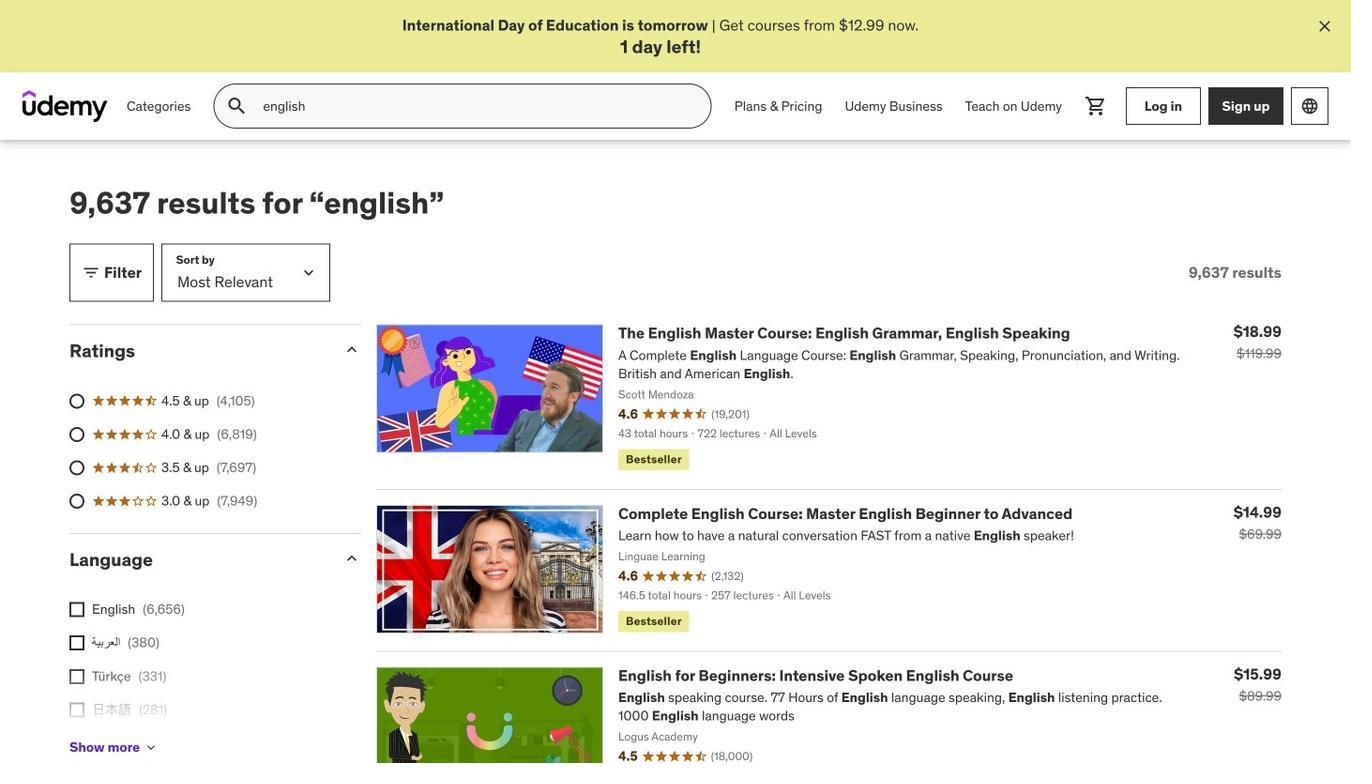 Task type: locate. For each thing, give the bounding box(es) containing it.
small image
[[82, 263, 100, 282], [343, 549, 361, 568]]

udemy image
[[23, 90, 108, 122]]

small image
[[343, 340, 361, 359]]

0 vertical spatial small image
[[82, 263, 100, 282]]

xsmall image
[[69, 669, 84, 684]]

status
[[1189, 264, 1282, 282]]

xsmall image
[[69, 602, 84, 617], [69, 636, 84, 651], [69, 703, 84, 718], [144, 740, 159, 755]]

choose a language image
[[1301, 97, 1320, 116]]

1 horizontal spatial small image
[[343, 549, 361, 568]]



Task type: vqa. For each thing, say whether or not it's contained in the screenshot.
bottommost xsmall icon
yes



Task type: describe. For each thing, give the bounding box(es) containing it.
submit search image
[[226, 95, 248, 118]]

0 horizontal spatial small image
[[82, 263, 100, 282]]

Search for anything text field
[[259, 90, 689, 122]]

1 vertical spatial small image
[[343, 549, 361, 568]]

shopping cart with 0 items image
[[1085, 95, 1108, 118]]

close image
[[1316, 17, 1335, 36]]



